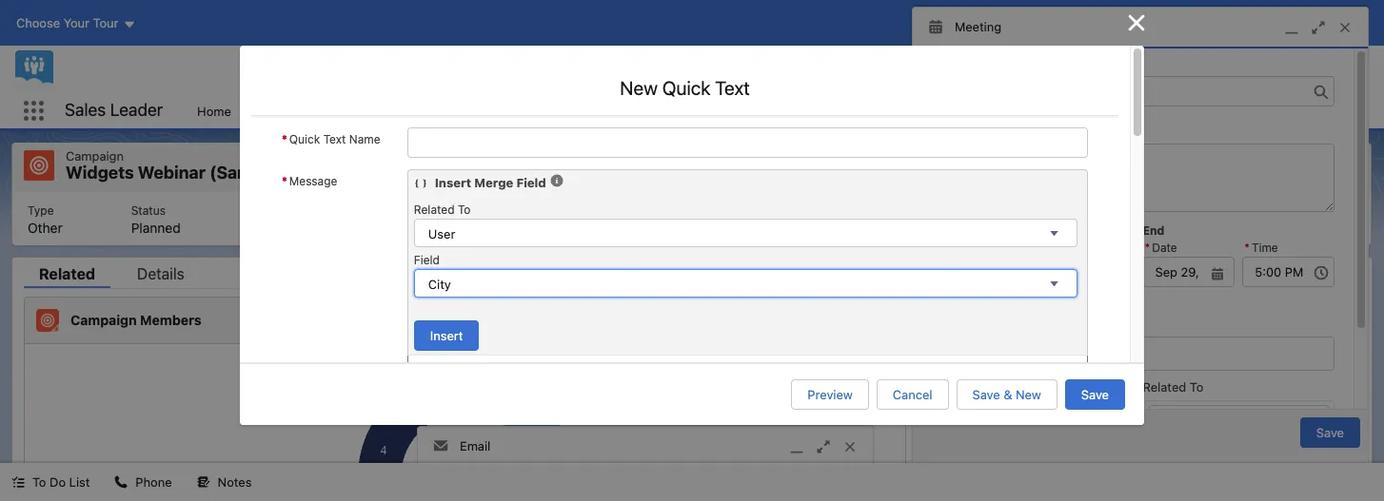 Task type: locate. For each thing, give the bounding box(es) containing it.
loehr
[[883, 103, 916, 119]]

send
[[1101, 160, 1131, 175]]

send list email
[[1101, 160, 1189, 175]]

date up activity
[[942, 241, 967, 255]]

0 horizontal spatial •
[[1173, 339, 1179, 354]]

status planned
[[131, 203, 181, 236]]

and
[[1272, 459, 1293, 474]]

1 horizontal spatial text
[[715, 77, 750, 99]]

all right view
[[1346, 373, 1360, 388]]

list left email
[[1264, 339, 1285, 354]]

leave
[[1034, 15, 1067, 30]]

1 vertical spatial end
[[1143, 224, 1165, 238]]

end inside the end date 1/12/2024
[[380, 203, 401, 218]]

1 horizontal spatial time
[[1252, 241, 1279, 255]]

list for home "link" on the top left of the page
[[12, 192, 1372, 245]]

text default image left phone
[[115, 476, 128, 490]]

preview button
[[792, 380, 869, 411]]

1 vertical spatial list
[[12, 192, 1372, 245]]

text up opportunities
[[715, 77, 750, 99]]

0 horizontal spatial end
[[380, 203, 401, 218]]

save button inside meeting dialog
[[1301, 418, 1361, 448]]

(sample) up description
[[919, 103, 971, 119]]

date down the description text field
[[1153, 241, 1178, 255]]

status
[[131, 203, 166, 218]]

0 horizontal spatial text
[[323, 132, 346, 147]]

0 vertical spatial list
[[186, 93, 1385, 129]]

campaign down the related link
[[70, 312, 137, 328]]

insert left merge
[[435, 175, 471, 190]]

0 horizontal spatial list
[[69, 475, 90, 491]]

related down other
[[39, 265, 95, 282]]

end down the description text field
[[1143, 224, 1165, 238]]

view all link
[[1314, 365, 1361, 396]]

0 horizontal spatial related
[[39, 265, 95, 282]]

list containing home
[[186, 93, 1385, 129]]

None text field
[[932, 257, 1025, 288], [1143, 257, 1236, 288], [932, 257, 1025, 288], [1143, 257, 1236, 288]]

email
[[1158, 160, 1189, 175], [460, 439, 491, 455]]

1 horizontal spatial (sample)
[[919, 103, 971, 119]]

time
[[1041, 241, 1068, 255], [1252, 241, 1279, 255]]

save up upcoming
[[973, 388, 1001, 403]]

* time
[[1034, 241, 1068, 255], [1245, 241, 1279, 255]]

0 vertical spatial field
[[517, 175, 546, 190]]

refresh
[[1181, 373, 1225, 388]]

& inside button
[[1004, 388, 1013, 403]]

quick up accounts at the left top of the page
[[663, 77, 711, 99]]

to down insert merge field
[[458, 203, 471, 217]]

0 horizontal spatial save
[[973, 388, 1001, 403]]

email
[[1289, 339, 1319, 354]]

widgets up 'status'
[[66, 163, 134, 183]]

0 horizontal spatial date
[[404, 203, 429, 218]]

0 vertical spatial all
[[1183, 339, 1197, 354]]

0 horizontal spatial text default image
[[115, 476, 128, 490]]

do
[[50, 475, 66, 491]]

insert
[[435, 175, 471, 190], [430, 328, 463, 344]]

details link
[[122, 265, 200, 288]]

list inside the to do list button
[[69, 475, 90, 491]]

(sample) left message
[[210, 163, 285, 183]]

widgets up send
[[1075, 103, 1123, 119]]

to inside meeting dialog
[[1190, 380, 1204, 395]]

0 horizontal spatial name
[[349, 132, 381, 147]]

text
[[715, 77, 750, 99], [323, 132, 346, 147]]

notes button
[[185, 464, 263, 502]]

0 horizontal spatial to
[[32, 475, 46, 491]]

insert down city
[[430, 328, 463, 344]]

1 horizontal spatial widgets
[[1075, 103, 1123, 119]]

list item
[[826, 93, 1054, 129], [1054, 93, 1283, 129], [215, 200, 346, 238]]

2 * date from the left
[[1145, 241, 1178, 255]]

1 horizontal spatial new
[[1016, 388, 1042, 403]]

1 horizontal spatial * time
[[1245, 241, 1279, 255]]

1 vertical spatial name
[[932, 380, 966, 395]]

upcoming & overdue
[[974, 408, 1104, 423]]

save inside meeting dialog
[[1317, 425, 1345, 441]]

0 vertical spatial campaign
[[66, 149, 124, 164]]

& up upcoming
[[1004, 388, 1013, 403]]

campaign for campaign members
[[70, 312, 137, 328]]

chatter
[[254, 103, 297, 119]]

2 * time from the left
[[1245, 241, 1279, 255]]

sarah
[[847, 103, 880, 119]]

1 vertical spatial save button
[[1301, 418, 1361, 448]]

save inside button
[[973, 388, 1001, 403]]

0 horizontal spatial widgets
[[66, 163, 134, 183]]

meeting dialog
[[912, 7, 1370, 485]]

save up overdue
[[1082, 388, 1110, 403]]

0 horizontal spatial * time
[[1034, 241, 1068, 255]]

sending
[[1060, 459, 1106, 474]]

text default image
[[1032, 105, 1046, 118], [550, 174, 564, 187], [414, 177, 427, 190], [11, 476, 25, 490]]

1 vertical spatial all
[[1346, 373, 1360, 388]]

1 vertical spatial related
[[39, 265, 95, 282]]

0 vertical spatial end
[[380, 203, 401, 218]]

2 horizontal spatial list
[[1264, 339, 1285, 354]]

(sample) up send list email button
[[1178, 103, 1230, 119]]

text default image inside the to do list button
[[11, 476, 25, 490]]

new up accounts at the left top of the page
[[620, 77, 658, 99]]

campaign down sales
[[66, 149, 124, 164]]

related up upcoming & overdue "dropdown button"
[[1143, 380, 1187, 395]]

meeting
[[955, 19, 1002, 35]]

0 vertical spatial quick
[[663, 77, 711, 99]]

Location text field
[[932, 337, 1335, 371]]

& left overdue
[[1040, 408, 1049, 423]]

days
[[1143, 339, 1170, 354]]

0 horizontal spatial field
[[414, 253, 440, 268]]

save button up more.
[[1301, 418, 1361, 448]]

1 vertical spatial email
[[460, 439, 491, 455]]

related to
[[1143, 380, 1204, 395]]

1 horizontal spatial webinar
[[1126, 103, 1174, 119]]

end for end
[[1143, 224, 1165, 238]]

0 vertical spatial new
[[620, 77, 658, 99]]

1 horizontal spatial to
[[458, 203, 471, 217]]

date up 1/12/2024
[[404, 203, 429, 218]]

save
[[973, 388, 1001, 403], [1082, 388, 1110, 403], [1317, 425, 1345, 441]]

1 horizontal spatial &
[[1040, 408, 1049, 423]]

• right activities
[[1255, 339, 1261, 354]]

name
[[349, 132, 381, 147], [932, 380, 966, 395]]

1 horizontal spatial text default image
[[197, 476, 210, 490]]

list
[[1134, 160, 1155, 175], [1264, 339, 1285, 354], [69, 475, 90, 491]]

name inside meeting dialog
[[932, 380, 966, 395]]

1 vertical spatial &
[[1040, 408, 1049, 423]]

& for save
[[1004, 388, 1013, 403]]

started
[[998, 459, 1040, 474]]

1 horizontal spatial name
[[932, 380, 966, 395]]

field city
[[414, 253, 451, 292]]

1 vertical spatial new
[[1016, 388, 1042, 403]]

message
[[289, 174, 338, 189]]

list right send
[[1134, 160, 1155, 175]]

1 horizontal spatial list
[[1134, 160, 1155, 175]]

2 vertical spatial related
[[1143, 380, 1187, 395]]

text default image right merge
[[550, 174, 564, 187]]

0 vertical spatial &
[[1004, 388, 1013, 403]]

related link
[[24, 265, 111, 288]]

buy now
[[1303, 15, 1353, 30]]

text default image down 29
[[1261, 105, 1274, 118]]

0 vertical spatial widgets
[[1075, 103, 1123, 119]]

by
[[1043, 459, 1057, 474]]

2 horizontal spatial text default image
[[1261, 105, 1274, 118]]

insert button
[[414, 321, 480, 351]]

1 horizontal spatial •
[[1255, 339, 1261, 354]]

text default image for phone
[[115, 476, 128, 490]]

home link
[[186, 93, 243, 129]]

new
[[620, 77, 658, 99], [1016, 388, 1042, 403]]

(sample) for webinar
[[1178, 103, 1230, 119]]

1 vertical spatial to
[[1190, 380, 1204, 395]]

to
[[458, 203, 471, 217], [1190, 380, 1204, 395], [32, 475, 46, 491]]

to down filters: last 30 days • all activities • list email
[[1190, 380, 1204, 395]]

user
[[428, 227, 456, 242]]

quick
[[663, 77, 711, 99], [289, 132, 320, 147]]

inverse image
[[1126, 11, 1149, 34]]

2 horizontal spatial date
[[1153, 241, 1178, 255]]

* sarah loehr (sample) | lead
[[837, 103, 1010, 119]]

• right 'days'
[[1173, 339, 1179, 354]]

related inside the related to user
[[414, 203, 455, 217]]

accounts list item
[[598, 93, 699, 129]]

search... button
[[472, 54, 853, 85]]

cancel button
[[877, 380, 949, 411]]

1 horizontal spatial related
[[414, 203, 455, 217]]

1 horizontal spatial field
[[517, 175, 546, 190]]

(sample) for loehr
[[919, 103, 971, 119]]

2 horizontal spatial save
[[1317, 425, 1345, 441]]

field right merge
[[517, 175, 546, 190]]

name down forecasts
[[349, 132, 381, 147]]

1 vertical spatial campaign
[[70, 312, 137, 328]]

save up more.
[[1317, 425, 1345, 441]]

None text field
[[407, 128, 1089, 158]]

1 horizontal spatial date
[[942, 241, 967, 255]]

days
[[1142, 15, 1171, 30]]

save & new
[[973, 388, 1042, 403]]

end for end date 1/12/2024
[[380, 203, 401, 218]]

& inside "dropdown button"
[[1040, 408, 1049, 423]]

details
[[137, 265, 184, 282]]

text default image inside notes button
[[197, 476, 210, 490]]

0 vertical spatial email
[[1158, 160, 1189, 175]]

all right 'days'
[[1183, 339, 1197, 354]]

user button
[[414, 219, 1078, 248]]

in
[[1197, 15, 1207, 30]]

1 vertical spatial list
[[1264, 339, 1285, 354]]

contacts image
[[936, 408, 959, 431]]

reports list item
[[505, 93, 598, 129]]

text down forecasts
[[323, 132, 346, 147]]

2 horizontal spatial (sample)
[[1178, 103, 1230, 119]]

0 vertical spatial list
[[1134, 160, 1155, 175]]

text default image for notes
[[197, 476, 210, 490]]

to for related to
[[1190, 380, 1204, 395]]

0 horizontal spatial * date
[[934, 241, 967, 255]]

meeting link
[[913, 8, 1369, 48]]

2 vertical spatial to
[[32, 475, 46, 491]]

email,
[[1127, 459, 1161, 474]]

1 horizontal spatial save button
[[1301, 418, 1361, 448]]

* date down the description text field
[[1145, 241, 1178, 255]]

(sample)
[[919, 103, 971, 119], [1178, 103, 1230, 119], [210, 163, 285, 183]]

field up city
[[414, 253, 440, 268]]

name up contacts icon
[[932, 380, 966, 395]]

0 vertical spatial related
[[414, 203, 455, 217]]

filters:
[[1054, 339, 1093, 354]]

1 vertical spatial webinar
[[138, 163, 206, 183]]

2 horizontal spatial to
[[1190, 380, 1204, 395]]

forecasts
[[320, 103, 377, 119]]

1 horizontal spatial * date
[[1145, 241, 1178, 255]]

1 vertical spatial insert
[[430, 328, 463, 344]]

related
[[414, 203, 455, 217], [39, 265, 95, 282], [1143, 380, 1187, 395]]

widgets webinar (sample)
[[66, 163, 285, 183]]

list
[[186, 93, 1385, 129], [12, 192, 1372, 245]]

quick down chatter
[[289, 132, 320, 147]]

0 vertical spatial text
[[715, 77, 750, 99]]

type other
[[28, 203, 63, 236]]

* date up activity
[[934, 241, 967, 255]]

text default image inside phone button
[[115, 476, 128, 490]]

an
[[1109, 459, 1123, 474]]

webinar up send list email button
[[1126, 103, 1174, 119]]

1 horizontal spatial end
[[1143, 224, 1165, 238]]

0 horizontal spatial all
[[1183, 339, 1197, 354]]

overdue
[[1052, 408, 1104, 423]]

date
[[404, 203, 429, 218], [942, 241, 967, 255], [1153, 241, 1178, 255]]

insert inside insert button
[[430, 328, 463, 344]]

0 horizontal spatial email
[[460, 439, 491, 455]]

list right do
[[69, 475, 90, 491]]

to inside the related to user
[[458, 203, 471, 217]]

end up 1/12/2024
[[380, 203, 401, 218]]

to left do
[[32, 475, 46, 491]]

insert for insert
[[430, 328, 463, 344]]

Description text field
[[932, 144, 1335, 212]]

text default image
[[1261, 105, 1274, 118], [115, 476, 128, 490], [197, 476, 210, 490]]

2 horizontal spatial related
[[1143, 380, 1187, 395]]

new inside button
[[1016, 388, 1042, 403]]

1 horizontal spatial email
[[1158, 160, 1189, 175]]

end inside meeting dialog
[[1143, 224, 1165, 238]]

upcoming
[[974, 408, 1036, 423]]

notes
[[218, 475, 252, 491]]

filters: last 30 days • all activities • list email
[[1054, 339, 1319, 354]]

list containing other
[[12, 192, 1372, 245]]

1 horizontal spatial save
[[1082, 388, 1110, 403]]

leader
[[110, 100, 163, 120]]

text default image up the end date 1/12/2024
[[414, 177, 427, 190]]

save button down last
[[1066, 380, 1126, 411]]

2 vertical spatial list
[[69, 475, 90, 491]]

related inside meeting dialog
[[1143, 380, 1187, 395]]

list for leave feedback link on the top of the page
[[186, 93, 1385, 129]]

to inside button
[[32, 475, 46, 491]]

0 vertical spatial insert
[[435, 175, 471, 190]]

1/12/2024
[[380, 220, 440, 236]]

1 vertical spatial quick
[[289, 132, 320, 147]]

text default image left do
[[11, 476, 25, 490]]

0 vertical spatial save button
[[1066, 380, 1126, 411]]

group
[[1124, 58, 1164, 81], [932, 240, 1025, 288], [1143, 240, 1236, 288]]

related up user
[[414, 203, 455, 217]]

0 vertical spatial to
[[458, 203, 471, 217]]

0 horizontal spatial &
[[1004, 388, 1013, 403]]

widgets
[[1075, 103, 1123, 119], [66, 163, 134, 183]]

new up upcoming & overdue on the right bottom of page
[[1016, 388, 1042, 403]]

webinar up 'status'
[[138, 163, 206, 183]]

activity link
[[943, 265, 1030, 288]]

0 horizontal spatial time
[[1041, 241, 1068, 255]]

1 horizontal spatial quick
[[663, 77, 711, 99]]

home
[[197, 103, 231, 119]]

text default image left notes
[[197, 476, 210, 490]]

email inside send list email button
[[1158, 160, 1189, 175]]

1 vertical spatial field
[[414, 253, 440, 268]]



Task type: vqa. For each thing, say whether or not it's contained in the screenshot.
Cancel button
yes



Task type: describe. For each thing, give the bounding box(es) containing it.
reports
[[516, 103, 561, 119]]

description
[[932, 122, 999, 138]]

sales
[[65, 100, 106, 120]]

30
[[1124, 339, 1140, 354]]

& for upcoming
[[1040, 408, 1049, 423]]

buy
[[1303, 15, 1324, 30]]

text default image right lead
[[1032, 105, 1046, 118]]

merge
[[475, 175, 514, 190]]

1 • from the left
[[1173, 339, 1179, 354]]

now
[[1328, 15, 1353, 30]]

buy now button
[[1286, 8, 1370, 38]]

dashboards list item
[[388, 93, 505, 129]]

1 horizontal spatial all
[[1346, 373, 1360, 388]]

save & new button
[[957, 380, 1058, 411]]

related for related
[[39, 265, 95, 282]]

0 vertical spatial webinar
[[1126, 103, 1174, 119]]

end date 1/12/2024
[[380, 203, 440, 236]]

accounts
[[609, 103, 663, 119]]

campaign members
[[70, 312, 202, 328]]

widgets inside list
[[1075, 103, 1123, 119]]

|
[[975, 103, 979, 119]]

1 * date from the left
[[934, 241, 967, 255]]

phone
[[136, 475, 172, 491]]

activities
[[1200, 339, 1252, 354]]

insert for insert merge field
[[435, 175, 471, 190]]

insert merge field
[[435, 175, 546, 190]]

campaign members link
[[70, 312, 209, 329]]

1 vertical spatial text
[[323, 132, 346, 147]]

dashboards
[[399, 103, 469, 119]]

1 time from the left
[[1041, 241, 1068, 255]]

email link
[[418, 428, 873, 468]]

city
[[428, 277, 451, 292]]

get
[[974, 459, 995, 474]]

2 time from the left
[[1252, 241, 1279, 255]]

last
[[1096, 339, 1121, 354]]

0 vertical spatial name
[[349, 132, 381, 147]]

0 horizontal spatial webinar
[[138, 163, 206, 183]]

save for save button in meeting dialog
[[1317, 425, 1345, 441]]

0 horizontal spatial save button
[[1066, 380, 1126, 411]]

related for related to
[[1143, 380, 1187, 395]]

accounts link
[[598, 93, 674, 129]]

planned
[[131, 220, 181, 236]]

activity
[[959, 265, 1015, 282]]

view
[[1315, 373, 1342, 388]]

leave feedback link
[[1034, 15, 1127, 30]]

Enter a greeting, note, or an answer to a question... text field
[[407, 356, 1089, 447]]

a
[[1231, 459, 1237, 474]]

2 • from the left
[[1255, 339, 1261, 354]]

send list email button
[[1086, 153, 1204, 182]]

opportunities link
[[699, 93, 801, 129]]

1 vertical spatial widgets
[[66, 163, 134, 183]]

to for related to user
[[458, 203, 471, 217]]

more.
[[1297, 459, 1330, 474]]

forecasts link
[[309, 93, 388, 129]]

to do list
[[32, 475, 90, 491]]

members
[[140, 312, 202, 328]]

1 * time from the left
[[1034, 241, 1068, 255]]

phone button
[[103, 464, 183, 502]]

date inside the end date 1/12/2024
[[404, 203, 429, 218]]

cancel
[[893, 388, 933, 403]]

days left in trial
[[1142, 15, 1232, 30]]

field inside field city
[[414, 253, 440, 268]]

lead
[[982, 103, 1010, 119]]

0 horizontal spatial new
[[620, 77, 658, 99]]

sales leader
[[65, 100, 163, 120]]

left
[[1174, 15, 1193, 30]]

opportunities
[[711, 103, 790, 119]]

search...
[[510, 62, 560, 77]]

reports link
[[505, 93, 573, 129]]

dashboards link
[[388, 93, 480, 129]]

type
[[28, 203, 54, 218]]

feedback
[[1071, 15, 1127, 30]]

task,
[[1241, 459, 1269, 474]]

other
[[28, 220, 63, 236]]

scheduling
[[1164, 459, 1227, 474]]

get started by sending an email, scheduling a task, and more.
[[974, 459, 1330, 474]]

related to user
[[414, 203, 471, 242]]

email inside email link
[[460, 439, 491, 455]]

list inside send list email button
[[1134, 160, 1155, 175]]

29
[[1251, 15, 1267, 30]]

quick text name
[[289, 132, 381, 147]]

0 horizontal spatial quick
[[289, 132, 320, 147]]

0 horizontal spatial (sample)
[[210, 163, 285, 183]]

campaign for campaign
[[66, 149, 124, 164]]

city button
[[414, 270, 1078, 298]]

new quick text
[[620, 77, 750, 99]]

preview
[[808, 388, 853, 403]]

opportunities list item
[[699, 93, 826, 129]]

related for related to user
[[414, 203, 455, 217]]

* widgets webinar (sample)
[[1066, 103, 1230, 119]]

leave feedback
[[1034, 15, 1127, 30]]

save for the left save button
[[1082, 388, 1110, 403]]



